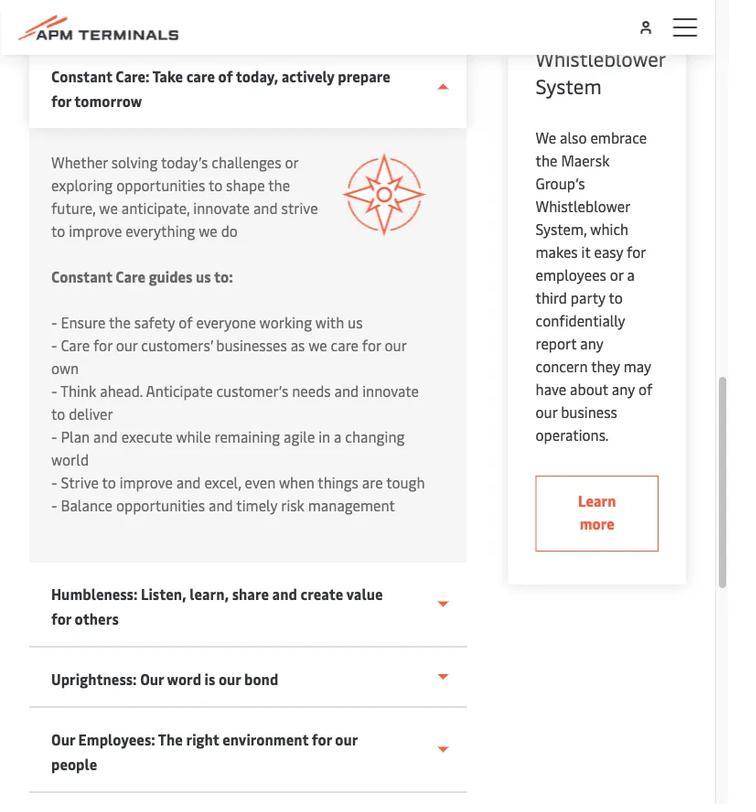 Task type: vqa. For each thing, say whether or not it's contained in the screenshot.
"gate"
no



Task type: locate. For each thing, give the bounding box(es) containing it.
or inside whether solving today's challenges or exploring opportunities to shape the future, we anticipate, innovate and strive to improve everything we do
[[285, 152, 298, 172]]

1 whistleblower from the top
[[536, 45, 666, 72]]

1 vertical spatial care
[[331, 335, 359, 355]]

1 vertical spatial us
[[348, 312, 363, 332]]

we
[[536, 128, 556, 147]]

opportunities
[[116, 175, 205, 195], [116, 495, 205, 515]]

our left word
[[140, 669, 164, 689]]

it
[[581, 242, 591, 262]]

safety
[[134, 312, 175, 332]]

we inside - ensure the safety of everyone working with us - care for our customers' businesses as we care for our own - think ahead. anticipate customer's needs and innovate to deliver - plan and execute while remaining agile in a changing world - strive to improve and excel, even when things are tough - balance opportunities and timely risk management
[[308, 335, 327, 355]]

improve down future,
[[69, 221, 122, 241]]

a right the in
[[334, 427, 342, 446]]

constant
[[51, 66, 112, 86], [51, 267, 112, 286]]

improve inside whether solving today's challenges or exploring opportunities to shape the future, we anticipate, innovate and strive to improve everything we do
[[69, 221, 122, 241]]

strive
[[61, 473, 99, 492]]

-
[[51, 312, 57, 332], [51, 335, 57, 355], [51, 381, 57, 401], [51, 427, 57, 446], [51, 473, 57, 492], [51, 495, 57, 515]]

0 horizontal spatial innovate
[[193, 198, 250, 218]]

1 vertical spatial whistleblower
[[536, 196, 630, 216]]

- left "plan"
[[51, 427, 57, 446]]

to right strive
[[102, 473, 116, 492]]

to up "plan"
[[51, 404, 65, 424]]

our
[[140, 669, 164, 689], [51, 730, 75, 749]]

0 vertical spatial constant
[[51, 66, 112, 86]]

0 horizontal spatial care
[[186, 66, 215, 86]]

0 horizontal spatial care
[[61, 335, 90, 355]]

share
[[232, 584, 269, 604]]

0 vertical spatial opportunities
[[116, 175, 205, 195]]

innovate up the 'do'
[[193, 198, 250, 218]]

constant up ensure
[[51, 267, 112, 286]]

for right 'easy'
[[627, 242, 646, 262]]

1 horizontal spatial us
[[348, 312, 363, 332]]

2 constant from the top
[[51, 267, 112, 286]]

people
[[51, 754, 97, 774]]

more
[[580, 514, 615, 533]]

0 vertical spatial us
[[196, 267, 211, 286]]

1 vertical spatial we
[[199, 221, 218, 241]]

1 vertical spatial our
[[51, 730, 75, 749]]

0 horizontal spatial we
[[99, 198, 118, 218]]

care down ensure
[[61, 335, 90, 355]]

strive
[[281, 198, 318, 218]]

opportunities inside - ensure the safety of everyone working with us - care for our customers' businesses as we care for our own - think ahead. anticipate customer's needs and innovate to deliver - plan and execute while remaining agile in a changing world - strive to improve and excel, even when things are tough - balance opportunities and timely risk management
[[116, 495, 205, 515]]

2 vertical spatial the
[[109, 312, 131, 332]]

1 horizontal spatial innovate
[[362, 381, 419, 401]]

for inside the humbleness: listen, learn, share and create value for others
[[51, 609, 71, 628]]

care left guides
[[116, 267, 146, 286]]

world
[[51, 450, 89, 469]]

1 horizontal spatial care
[[331, 335, 359, 355]]

a down which
[[627, 265, 635, 285]]

0 vertical spatial a
[[627, 265, 635, 285]]

of up customers' at left top
[[179, 312, 193, 332]]

of inside constant care: take care of today, actively prepare for tomorrow
[[218, 66, 233, 86]]

employees:
[[78, 730, 155, 749]]

us left to:
[[196, 267, 211, 286]]

businesses
[[216, 335, 287, 355]]

2 - from the top
[[51, 335, 57, 355]]

0 vertical spatial or
[[285, 152, 298, 172]]

and right the share
[[272, 584, 297, 604]]

of inside we also embrace the maersk group's whistleblower system, which makes it easy for employees or a third party to confidentially report any concern they may have about any of our business operations.
[[638, 379, 653, 399]]

5 - from the top
[[51, 473, 57, 492]]

opportunities down excel,
[[116, 495, 205, 515]]

constant inside constant care: take care of today, actively prepare for tomorrow
[[51, 66, 112, 86]]

employees
[[536, 265, 606, 285]]

1 vertical spatial innovate
[[362, 381, 419, 401]]

us right with
[[348, 312, 363, 332]]

or down 'easy'
[[610, 265, 623, 285]]

we
[[99, 198, 118, 218], [199, 221, 218, 241], [308, 335, 327, 355]]

1 vertical spatial care
[[61, 335, 90, 355]]

to:
[[214, 267, 233, 286]]

any
[[580, 333, 603, 353], [612, 379, 635, 399]]

for left tomorrow
[[51, 91, 71, 111]]

opportunities up anticipate,
[[116, 175, 205, 195]]

to down future,
[[51, 221, 65, 241]]

about
[[570, 379, 608, 399]]

needs
[[292, 381, 331, 401]]

we down exploring
[[99, 198, 118, 218]]

0 horizontal spatial of
[[179, 312, 193, 332]]

us
[[196, 267, 211, 286], [348, 312, 363, 332]]

1 horizontal spatial our
[[140, 669, 164, 689]]

1 vertical spatial opportunities
[[116, 495, 205, 515]]

0 horizontal spatial the
[[109, 312, 131, 332]]

to left shape
[[209, 175, 223, 195]]

easy
[[594, 242, 623, 262]]

2 horizontal spatial of
[[638, 379, 653, 399]]

for right as
[[362, 335, 381, 355]]

have
[[536, 379, 566, 399]]

whether
[[51, 152, 108, 172]]

- up own
[[51, 335, 57, 355]]

learn,
[[190, 584, 229, 604]]

timely
[[236, 495, 277, 515]]

- left think
[[51, 381, 57, 401]]

shape
[[226, 175, 265, 195]]

the left safety on the top left
[[109, 312, 131, 332]]

our inside we also embrace the maersk group's whistleblower system, which makes it easy for employees or a third party to confidentially report any concern they may have about any of our business operations.
[[536, 402, 557, 422]]

of for everyone
[[179, 312, 193, 332]]

0 vertical spatial innovate
[[193, 198, 250, 218]]

innovate
[[193, 198, 250, 218], [362, 381, 419, 401]]

0 vertical spatial whistleblower
[[536, 45, 666, 72]]

to right party
[[609, 288, 623, 307]]

1 vertical spatial improve
[[120, 473, 173, 492]]

4 - from the top
[[51, 427, 57, 446]]

1 vertical spatial or
[[610, 265, 623, 285]]

0 vertical spatial our
[[140, 669, 164, 689]]

- left ensure
[[51, 312, 57, 332]]

1 horizontal spatial the
[[268, 175, 290, 195]]

1 vertical spatial of
[[179, 312, 193, 332]]

1 horizontal spatial of
[[218, 66, 233, 86]]

0 horizontal spatial a
[[334, 427, 342, 446]]

whistleblower up system, in the right of the page
[[536, 196, 630, 216]]

report
[[536, 333, 577, 353]]

and
[[253, 198, 278, 218], [334, 381, 359, 401], [93, 427, 118, 446], [176, 473, 201, 492], [209, 495, 233, 515], [272, 584, 297, 604]]

2 horizontal spatial the
[[536, 150, 558, 170]]

of down may
[[638, 379, 653, 399]]

care
[[186, 66, 215, 86], [331, 335, 359, 355]]

customers'
[[141, 335, 213, 355]]

and down shape
[[253, 198, 278, 218]]

or right challenges
[[285, 152, 298, 172]]

of inside - ensure the safety of everyone working with us - care for our customers' businesses as we care for our own - think ahead. anticipate customer's needs and innovate to deliver - plan and execute while remaining agile in a changing world - strive to improve and excel, even when things are tough - balance opportunities and timely risk management
[[179, 312, 193, 332]]

0 vertical spatial the
[[536, 150, 558, 170]]

0 vertical spatial care
[[186, 66, 215, 86]]

1 horizontal spatial a
[[627, 265, 635, 285]]

improve down execute
[[120, 473, 173, 492]]

for right environment
[[312, 730, 332, 749]]

0 vertical spatial of
[[218, 66, 233, 86]]

2 whistleblower from the top
[[536, 196, 630, 216]]

ahead.
[[100, 381, 143, 401]]

0 horizontal spatial us
[[196, 267, 211, 286]]

1 constant from the top
[[51, 66, 112, 86]]

improve
[[69, 221, 122, 241], [120, 473, 173, 492]]

deliver
[[69, 404, 113, 424]]

learn
[[578, 491, 616, 510]]

1 horizontal spatial or
[[610, 265, 623, 285]]

our inside uprightness: our word is our bond dropdown button
[[140, 669, 164, 689]]

1 vertical spatial the
[[268, 175, 290, 195]]

2 vertical spatial of
[[638, 379, 653, 399]]

others
[[75, 609, 119, 628]]

constant up tomorrow
[[51, 66, 112, 86]]

our up people
[[51, 730, 75, 749]]

care right take
[[186, 66, 215, 86]]

the up strive
[[268, 175, 290, 195]]

the down we in the right of the page
[[536, 150, 558, 170]]

0 horizontal spatial or
[[285, 152, 298, 172]]

care
[[116, 267, 146, 286], [61, 335, 90, 355]]

any down may
[[612, 379, 635, 399]]

whistleblower up system
[[536, 45, 666, 72]]

everyone
[[196, 312, 256, 332]]

care inside - ensure the safety of everyone working with us - care for our customers' businesses as we care for our own - think ahead. anticipate customer's needs and innovate to deliver - plan and execute while remaining agile in a changing world - strive to improve and excel, even when things are tough - balance opportunities and timely risk management
[[331, 335, 359, 355]]

constant care guides us to:
[[51, 267, 233, 286]]

a inside we also embrace the maersk group's whistleblower system, which makes it easy for employees or a third party to confidentially report any concern they may have about any of our business operations.
[[627, 265, 635, 285]]

the
[[536, 150, 558, 170], [268, 175, 290, 195], [109, 312, 131, 332]]

whistleblower
[[536, 45, 666, 72], [536, 196, 630, 216]]

to
[[209, 175, 223, 195], [51, 221, 65, 241], [609, 288, 623, 307], [51, 404, 65, 424], [102, 473, 116, 492]]

care down with
[[331, 335, 359, 355]]

1 horizontal spatial any
[[612, 379, 635, 399]]

- left strive
[[51, 473, 57, 492]]

1 vertical spatial a
[[334, 427, 342, 446]]

0 horizontal spatial our
[[51, 730, 75, 749]]

learn more link
[[536, 476, 659, 552]]

the inside whether solving today's challenges or exploring opportunities to shape the future, we anticipate, innovate and strive to improve everything we do
[[268, 175, 290, 195]]

1 horizontal spatial we
[[199, 221, 218, 241]]

care inside constant care: take care of today, actively prepare for tomorrow
[[186, 66, 215, 86]]

we left the 'do'
[[199, 221, 218, 241]]

1 vertical spatial constant
[[51, 267, 112, 286]]

guides
[[149, 267, 193, 286]]

right
[[186, 730, 219, 749]]

2 horizontal spatial we
[[308, 335, 327, 355]]

our
[[116, 335, 138, 355], [385, 335, 406, 355], [536, 402, 557, 422], [219, 669, 241, 689], [335, 730, 358, 749]]

excel,
[[204, 473, 241, 492]]

we right as
[[308, 335, 327, 355]]

challenges
[[212, 152, 281, 172]]

- left "balance" at the left bottom of page
[[51, 495, 57, 515]]

which
[[590, 219, 629, 239]]

learn more
[[578, 491, 616, 533]]

as
[[291, 335, 305, 355]]

our employees: the right environment for our people button
[[29, 708, 467, 793]]

0 vertical spatial care
[[116, 267, 146, 286]]

innovate up changing
[[362, 381, 419, 401]]

for left others
[[51, 609, 71, 628]]

0 vertical spatial any
[[580, 333, 603, 353]]

any down confidentially on the top right of page
[[580, 333, 603, 353]]

own
[[51, 358, 79, 378]]

value
[[346, 584, 383, 604]]

0 vertical spatial improve
[[69, 221, 122, 241]]

of left today,
[[218, 66, 233, 86]]

2 vertical spatial we
[[308, 335, 327, 355]]



Task type: describe. For each thing, give the bounding box(es) containing it.
uprightness: our word is our bond button
[[29, 648, 467, 708]]

bond
[[244, 669, 278, 689]]

remaining
[[215, 427, 280, 446]]

whether solving today's challenges or exploring opportunities to shape the future, we anticipate, innovate and strive to improve everything we do
[[51, 152, 318, 241]]

whistleblower inside we also embrace the maersk group's whistleblower system, which makes it easy for employees or a third party to confidentially report any concern they may have about any of our business operations.
[[536, 196, 630, 216]]

us inside - ensure the safety of everyone working with us - care for our customers' businesses as we care for our own - think ahead. anticipate customer's needs and innovate to deliver - plan and execute while remaining agile in a changing world - strive to improve and excel, even when things are tough - balance opportunities and timely risk management
[[348, 312, 363, 332]]

our inside our employees: the right environment for our people
[[335, 730, 358, 749]]

business
[[561, 402, 617, 422]]

humbleness:
[[51, 584, 138, 604]]

embrace
[[590, 128, 647, 147]]

1 - from the top
[[51, 312, 57, 332]]

our employees: the right environment for our people
[[51, 730, 358, 774]]

maersk
[[561, 150, 610, 170]]

are
[[362, 473, 383, 492]]

plan
[[61, 427, 90, 446]]

tough
[[386, 473, 425, 492]]

or inside we also embrace the maersk group's whistleblower system, which makes it easy for employees or a third party to confidentially report any concern they may have about any of our business operations.
[[610, 265, 623, 285]]

and down deliver
[[93, 427, 118, 446]]

the
[[158, 730, 183, 749]]

today's
[[161, 152, 208, 172]]

risk
[[281, 495, 305, 515]]

1 horizontal spatial care
[[116, 267, 146, 286]]

innovate inside - ensure the safety of everyone working with us - care for our customers' businesses as we care for our own - think ahead. anticipate customer's needs and innovate to deliver - plan and execute while remaining agile in a changing world - strive to improve and excel, even when things are tough - balance opportunities and timely risk management
[[362, 381, 419, 401]]

even
[[245, 473, 276, 492]]

humbleness: listen, learn, share and create value for others button
[[29, 563, 467, 648]]

word
[[167, 669, 201, 689]]

management
[[308, 495, 395, 515]]

for down ensure
[[93, 335, 112, 355]]

innovate inside whether solving today's challenges or exploring opportunities to shape the future, we anticipate, innovate and strive to improve everything we do
[[193, 198, 250, 218]]

group's
[[536, 173, 585, 193]]

exploring
[[51, 175, 113, 195]]

6 - from the top
[[51, 495, 57, 515]]

listen,
[[141, 584, 186, 604]]

also
[[560, 128, 587, 147]]

future,
[[51, 198, 96, 218]]

constant for constant care: take care of today, actively prepare for tomorrow
[[51, 66, 112, 86]]

today,
[[236, 66, 278, 86]]

the inside we also embrace the maersk group's whistleblower system, which makes it easy for employees or a third party to confidentially report any concern they may have about any of our business operations.
[[536, 150, 558, 170]]

uprightness: our word is our bond
[[51, 669, 278, 689]]

constant care: take care of today, actively prepare for tomorrow element
[[29, 128, 467, 563]]

care:
[[116, 66, 150, 86]]

uprightness:
[[51, 669, 137, 689]]

a inside - ensure the safety of everyone working with us - care for our customers' businesses as we care for our own - think ahead. anticipate customer's needs and innovate to deliver - plan and execute while remaining agile in a changing world - strive to improve and excel, even when things are tough - balance opportunities and timely risk management
[[334, 427, 342, 446]]

for inside our employees: the right environment for our people
[[312, 730, 332, 749]]

constant care: take care of today, actively prepare for tomorrow button
[[29, 45, 467, 128]]

- ensure the safety of everyone working with us - care for our customers' businesses as we care for our own - think ahead. anticipate customer's needs and innovate to deliver - plan and execute while remaining agile in a changing world - strive to improve and excel, even when things are tough - balance opportunities and timely risk management
[[51, 312, 425, 515]]

tomorrow
[[74, 91, 142, 111]]

do
[[221, 221, 238, 241]]

constant care: take care of today, actively prepare for tomorrow
[[51, 66, 390, 111]]

changing
[[345, 427, 405, 446]]

in
[[319, 427, 330, 446]]

prepare
[[338, 66, 390, 86]]

opportunities inside whether solving today's challenges or exploring opportunities to shape the future, we anticipate, innovate and strive to improve everything we do
[[116, 175, 205, 195]]

care inside - ensure the safety of everyone working with us - care for our customers' businesses as we care for our own - think ahead. anticipate customer's needs and innovate to deliver - plan and execute while remaining agile in a changing world - strive to improve and excel, even when things are tough - balance opportunities and timely risk management
[[61, 335, 90, 355]]

is
[[205, 669, 215, 689]]

third
[[536, 288, 567, 307]]

and down excel,
[[209, 495, 233, 515]]

our inside our employees: the right environment for our people
[[51, 730, 75, 749]]

anticipate
[[146, 381, 213, 401]]

balance
[[61, 495, 113, 515]]

customer's
[[216, 381, 288, 401]]

when
[[279, 473, 314, 492]]

ensure
[[61, 312, 106, 332]]

anticipate,
[[121, 198, 190, 218]]

of for today,
[[218, 66, 233, 86]]

everything
[[126, 221, 195, 241]]

contant care image
[[342, 151, 431, 240]]

makes
[[536, 242, 578, 262]]

and left excel,
[[176, 473, 201, 492]]

for inside we also embrace the maersk group's whistleblower system, which makes it easy for employees or a third party to confidentially report any concern they may have about any of our business operations.
[[627, 242, 646, 262]]

humbleness: listen, learn, share and create value for others
[[51, 584, 383, 628]]

constant for constant care guides us to:
[[51, 267, 112, 286]]

agile
[[284, 427, 315, 446]]

with
[[315, 312, 344, 332]]

and right needs
[[334, 381, 359, 401]]

solving
[[111, 152, 158, 172]]

concern
[[536, 356, 588, 376]]

while
[[176, 427, 211, 446]]

actively
[[282, 66, 335, 86]]

may
[[624, 356, 651, 376]]

0 horizontal spatial any
[[580, 333, 603, 353]]

create
[[300, 584, 343, 604]]

environment
[[222, 730, 309, 749]]

system
[[536, 72, 602, 99]]

improve inside - ensure the safety of everyone working with us - care for our customers' businesses as we care for our own - think ahead. anticipate customer's needs and innovate to deliver - plan and execute while remaining agile in a changing world - strive to improve and excel, even when things are tough - balance opportunities and timely risk management
[[120, 473, 173, 492]]

the inside - ensure the safety of everyone working with us - care for our customers' businesses as we care for our own - think ahead. anticipate customer's needs and innovate to deliver - plan and execute while remaining agile in a changing world - strive to improve and excel, even when things are tough - balance opportunities and timely risk management
[[109, 312, 131, 332]]

for inside constant care: take care of today, actively prepare for tomorrow
[[51, 91, 71, 111]]

system,
[[536, 219, 587, 239]]

and inside whether solving today's challenges or exploring opportunities to shape the future, we anticipate, innovate and strive to improve everything we do
[[253, 198, 278, 218]]

party
[[571, 288, 605, 307]]

0 vertical spatial we
[[99, 198, 118, 218]]

confidentially
[[536, 311, 625, 330]]

operations.
[[536, 425, 609, 445]]

they
[[591, 356, 620, 376]]

take
[[152, 66, 183, 86]]

things
[[318, 473, 359, 492]]

execute
[[121, 427, 173, 446]]

1 vertical spatial any
[[612, 379, 635, 399]]

think
[[60, 381, 96, 401]]

3 - from the top
[[51, 381, 57, 401]]

to inside we also embrace the maersk group's whistleblower system, which makes it easy for employees or a third party to confidentially report any concern they may have about any of our business operations.
[[609, 288, 623, 307]]

we also embrace the maersk group's whistleblower system, which makes it easy for employees or a third party to confidentially report any concern they may have about any of our business operations.
[[536, 128, 653, 445]]

and inside the humbleness: listen, learn, share and create value for others
[[272, 584, 297, 604]]



